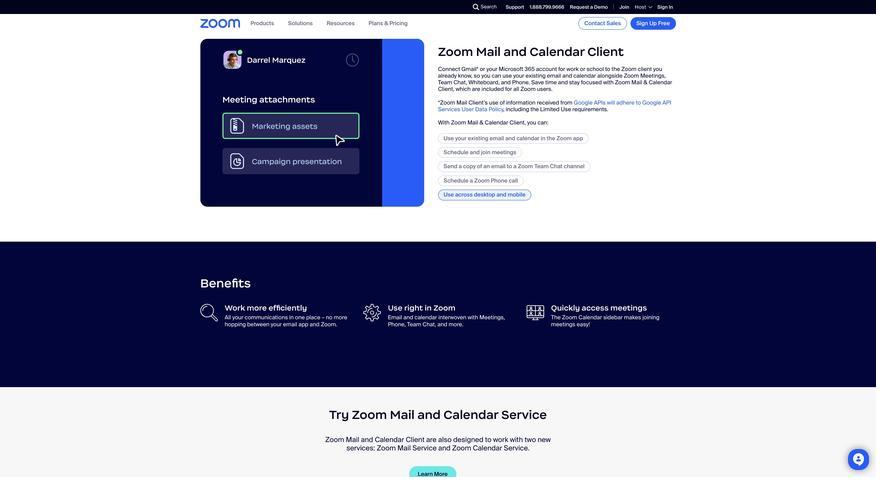 Task type: locate. For each thing, give the bounding box(es) containing it.
1 horizontal spatial team
[[438, 79, 452, 86]]

0 vertical spatial work
[[567, 65, 579, 73]]

to
[[605, 65, 610, 73], [636, 99, 641, 106], [507, 163, 512, 170], [485, 435, 492, 444]]

None search field
[[447, 1, 475, 13]]

sign left in
[[658, 4, 668, 10]]

meetings, inside connect gmail* or your microsoft 365 account for work or school to the zoom client you already know, so you can use your existing email and calendar alongside zoom meetings, team chat, whiteboard, and phone. save time and stay focused with zoom mail & calendar client, which are included for all zoom users.
[[640, 72, 666, 79]]

2 horizontal spatial calendar
[[574, 72, 596, 79]]

more
[[247, 303, 267, 313], [334, 314, 347, 321]]

contact sales
[[584, 20, 621, 27]]

work up stay on the top
[[567, 65, 579, 73]]

0 vertical spatial sign
[[658, 4, 668, 10]]

from
[[561, 99, 573, 106]]

2 google from the left
[[642, 99, 661, 106]]

sign left up
[[637, 20, 648, 27]]

0 horizontal spatial team
[[407, 321, 421, 328]]

of left an
[[477, 163, 482, 170]]

email
[[388, 314, 402, 321]]

zoom right all
[[521, 86, 536, 93]]

in right right
[[425, 303, 432, 313]]

microsoft
[[499, 65, 523, 73]]

for right account
[[558, 65, 565, 73]]

the
[[612, 65, 620, 73], [531, 106, 539, 113], [547, 135, 555, 142]]

host button
[[635, 4, 652, 10]]

1 vertical spatial sign
[[637, 20, 648, 27]]

1 horizontal spatial app
[[573, 135, 583, 142]]

0 vertical spatial app
[[573, 135, 583, 142]]

to inside connect gmail* or your microsoft 365 account for work or school to the zoom client you already know, so you can use your existing email and calendar alongside zoom meetings, team chat, whiteboard, and phone. save time and stay focused with zoom mail & calendar client, which are included for all zoom users.
[[605, 65, 610, 73]]

user
[[462, 106, 474, 113]]

0 horizontal spatial sign
[[637, 20, 648, 27]]

use down with
[[444, 135, 454, 142]]

the left limited
[[531, 106, 539, 113]]

information
[[506, 99, 536, 106]]

a for send a copy of an email to a zoom team chat channel
[[459, 163, 462, 170]]

email down with zoom mail & calendar client, you can:
[[490, 135, 504, 142]]

hopping
[[225, 321, 246, 328]]

calendar
[[530, 44, 585, 60], [649, 79, 672, 86], [485, 119, 508, 126], [579, 314, 602, 321], [444, 407, 499, 422], [375, 435, 404, 444], [473, 443, 502, 453]]

service up two
[[501, 407, 547, 422]]

existing up users.
[[526, 72, 546, 79]]

1 vertical spatial use
[[489, 99, 499, 106]]

chat, inside use right in zoom email and calendar interwoven with meetings, phone, team chat, and more.
[[423, 321, 436, 328]]

you
[[653, 65, 662, 73], [481, 72, 490, 79], [527, 119, 536, 126]]

1 or from the left
[[480, 65, 485, 73]]

makes
[[624, 314, 641, 321]]

join link
[[620, 4, 629, 10]]

with
[[603, 79, 614, 86], [468, 314, 478, 321], [510, 435, 523, 444]]

0 horizontal spatial google
[[574, 99, 593, 106]]

0 horizontal spatial for
[[505, 86, 512, 93]]

0 vertical spatial more
[[247, 303, 267, 313]]

0 vertical spatial with
[[603, 79, 614, 86]]

are right which at the top right of page
[[472, 86, 480, 93]]

efficiently
[[269, 303, 307, 313]]

copy
[[463, 163, 476, 170]]

1 vertical spatial &
[[644, 79, 648, 86]]

use right limited
[[561, 106, 571, 113]]

quickly
[[551, 303, 580, 313]]

0 horizontal spatial the
[[531, 106, 539, 113]]

interwoven
[[438, 314, 466, 321]]

of inside button
[[477, 163, 482, 170]]

email down efficiently
[[283, 321, 297, 328]]

& down client
[[644, 79, 648, 86]]

0 vertical spatial team
[[438, 79, 452, 86]]

1 vertical spatial meetings,
[[480, 314, 505, 321]]

of
[[500, 99, 505, 106], [477, 163, 482, 170]]

the right school
[[612, 65, 620, 73]]

an
[[484, 163, 490, 170]]

0 horizontal spatial are
[[426, 435, 437, 444]]

1 vertical spatial calendar
[[517, 135, 540, 142]]

you right so
[[481, 72, 490, 79]]

a for schedule a zoom phone call
[[470, 177, 473, 184]]

know,
[[458, 72, 473, 79]]

2 horizontal spatial team
[[534, 163, 549, 170]]

in for existing
[[541, 135, 546, 142]]

0 horizontal spatial or
[[480, 65, 485, 73]]

0 horizontal spatial with
[[468, 314, 478, 321]]

0 horizontal spatial client
[[406, 435, 425, 444]]

to up call
[[507, 163, 512, 170]]

join
[[620, 4, 629, 10]]

team
[[438, 79, 452, 86], [534, 163, 549, 170], [407, 321, 421, 328]]

1 horizontal spatial in
[[425, 303, 432, 313]]

client inside zoom mail and calendar client are also designed to work with two new services: zoom mail service and zoom calendar service.
[[406, 435, 425, 444]]

1 horizontal spatial client,
[[510, 119, 526, 126]]

stay
[[569, 79, 580, 86]]

1 horizontal spatial meetings
[[551, 321, 575, 328]]

2 horizontal spatial &
[[644, 79, 648, 86]]

use across desktop and mobile button
[[438, 190, 531, 200]]

meetings
[[492, 149, 516, 156], [611, 303, 647, 313], [551, 321, 575, 328]]

account
[[536, 65, 557, 73]]

0 vertical spatial &
[[384, 20, 388, 27]]

0 horizontal spatial calendar
[[415, 314, 437, 321]]

calendar inside use right in zoom email and calendar interwoven with meetings, phone, team chat, and more.
[[415, 314, 437, 321]]

email inside "work more efficiently all your communications in one place – no more hopping between your email app and zoom."
[[283, 321, 297, 328]]

1 horizontal spatial service
[[501, 407, 547, 422]]

2 horizontal spatial with
[[603, 79, 614, 86]]

zoom up use across desktop and mobile
[[474, 177, 490, 184]]

1 horizontal spatial chat,
[[454, 79, 467, 86]]

calendar inside quickly access meetings the zoom calendar sidebar makes joining meetings easy!
[[579, 314, 602, 321]]

with inside zoom mail and calendar client are also designed to work with two new services: zoom mail service and zoom calendar service.
[[510, 435, 523, 444]]

google left api in the right top of the page
[[642, 99, 661, 106]]

zoom down the quickly
[[562, 314, 577, 321]]

1 vertical spatial in
[[425, 303, 432, 313]]

send a copy of an email to a zoom team chat channel button
[[438, 161, 590, 172]]

1 horizontal spatial are
[[472, 86, 480, 93]]

to inside zoom mail and calendar client are also designed to work with two new services: zoom mail service and zoom calendar service.
[[485, 435, 492, 444]]

a left demo
[[590, 4, 593, 10]]

1 vertical spatial client,
[[510, 119, 526, 126]]

0 horizontal spatial app
[[299, 321, 308, 328]]

2 vertical spatial calendar
[[415, 314, 437, 321]]

use right can
[[503, 72, 512, 79]]

the inside connect gmail* or your microsoft 365 account for work or school to the zoom client you already know, so you can use your existing email and calendar alongside zoom meetings, team chat, whiteboard, and phone. save time and stay focused with zoom mail & calendar client, which are included for all zoom users.
[[612, 65, 620, 73]]

team down right
[[407, 321, 421, 328]]

2 horizontal spatial meetings
[[611, 303, 647, 313]]

existing inside connect gmail* or your microsoft 365 account for work or school to the zoom client you already know, so you can use your existing email and calendar alongside zoom meetings, team chat, whiteboard, and phone. save time and stay focused with zoom mail & calendar client, which are included for all zoom users.
[[526, 72, 546, 79]]

to right school
[[605, 65, 610, 73]]

with right more.
[[468, 314, 478, 321]]

to inside button
[[507, 163, 512, 170]]

0 horizontal spatial existing
[[468, 135, 488, 142]]

1 horizontal spatial use
[[503, 72, 512, 79]]

1 vertical spatial team
[[534, 163, 549, 170]]

1 horizontal spatial of
[[500, 99, 505, 106]]

a left copy
[[459, 163, 462, 170]]

1 vertical spatial of
[[477, 163, 482, 170]]

0 vertical spatial are
[[472, 86, 480, 93]]

use your existing email and calendar in the zoom app button
[[438, 133, 589, 144]]

1 horizontal spatial client
[[588, 44, 624, 60]]

chat
[[550, 163, 563, 170]]

1 horizontal spatial more
[[334, 314, 347, 321]]

sign for sign in
[[658, 4, 668, 10]]

connect gmail* or your microsoft 365 account for work or school to the zoom client you already know, so you can use your existing email and calendar alongside zoom meetings, team chat, whiteboard, and phone. save time and stay focused with zoom mail & calendar client, which are included for all zoom users.
[[438, 65, 672, 93]]

whiteboard,
[[469, 79, 500, 86]]

2 vertical spatial with
[[510, 435, 523, 444]]

calendar left alongside
[[574, 72, 596, 79]]

1 horizontal spatial work
[[567, 65, 579, 73]]

2 schedule from the top
[[444, 177, 469, 184]]

for left all
[[505, 86, 512, 93]]

service inside zoom mail and calendar client are also designed to work with two new services: zoom mail service and zoom calendar service.
[[413, 443, 437, 453]]

1 vertical spatial chat,
[[423, 321, 436, 328]]

client, up *zoom
[[438, 86, 454, 93]]

sign for sign up free
[[637, 20, 648, 27]]

to right adhere
[[636, 99, 641, 106]]

work left two
[[493, 435, 508, 444]]

existing up schedule and join meetings
[[468, 135, 488, 142]]

1 vertical spatial existing
[[468, 135, 488, 142]]

you left can:
[[527, 119, 536, 126]]

in inside button
[[541, 135, 546, 142]]

contact sales link
[[578, 17, 627, 30]]

0 vertical spatial the
[[612, 65, 620, 73]]

in inside "work more efficiently all your communications in one place – no more hopping between your email app and zoom."
[[289, 314, 294, 321]]

to right designed
[[485, 435, 492, 444]]

sales
[[607, 20, 621, 27]]

resources
[[327, 20, 355, 27]]

with
[[438, 119, 450, 126]]

& down data
[[480, 119, 484, 126]]

mail
[[476, 44, 501, 60], [632, 79, 642, 86], [457, 99, 467, 106], [468, 119, 478, 126], [390, 407, 415, 422], [346, 435, 359, 444], [398, 443, 411, 453]]

email up users.
[[547, 72, 561, 79]]

sidebar
[[603, 314, 623, 321]]

app left –
[[299, 321, 308, 328]]

1 horizontal spatial &
[[480, 119, 484, 126]]

in left one
[[289, 314, 294, 321]]

or right gmail*
[[480, 65, 485, 73]]

meeting attachments image
[[200, 39, 424, 207]]

zoom up connect
[[438, 44, 473, 60]]

solutions
[[288, 20, 313, 27]]

in
[[541, 135, 546, 142], [425, 303, 432, 313], [289, 314, 294, 321]]

your
[[487, 65, 498, 73], [513, 72, 524, 79], [455, 135, 467, 142], [232, 314, 243, 321], [271, 321, 282, 328]]

2 or from the left
[[580, 65, 585, 73]]

zoom right services:
[[377, 443, 396, 453]]

joining
[[643, 314, 660, 321]]

or left school
[[580, 65, 585, 73]]

use inside connect gmail* or your microsoft 365 account for work or school to the zoom client you already know, so you can use your existing email and calendar alongside zoom meetings, team chat, whiteboard, and phone. save time and stay focused with zoom mail & calendar client, which are included for all zoom users.
[[503, 72, 512, 79]]

0 horizontal spatial client,
[[438, 86, 454, 93]]

meetings up makes in the right of the page
[[611, 303, 647, 313]]

schedule a zoom phone call
[[444, 177, 518, 184]]

zoom inside schedule a zoom phone call button
[[474, 177, 490, 184]]

of down 'included'
[[500, 99, 505, 106]]

in down can:
[[541, 135, 546, 142]]

your up schedule and join meetings
[[455, 135, 467, 142]]

gmail*
[[462, 65, 479, 73]]

chat, down right
[[423, 321, 436, 328]]

0 horizontal spatial service
[[413, 443, 437, 453]]

1 schedule from the top
[[444, 149, 469, 156]]

team down connect
[[438, 79, 452, 86]]

policy
[[489, 106, 503, 113]]

, including the limited use requirements.
[[503, 106, 608, 113]]

1 vertical spatial work
[[493, 435, 508, 444]]

zoom logo image
[[200, 19, 240, 28]]

zoom up call
[[518, 163, 533, 170]]

2 horizontal spatial in
[[541, 135, 546, 142]]

use for zoom
[[388, 303, 403, 313]]

phone
[[491, 177, 508, 184]]

1 horizontal spatial or
[[580, 65, 585, 73]]

more.
[[449, 321, 463, 328]]

0 vertical spatial for
[[558, 65, 565, 73]]

the down can:
[[547, 135, 555, 142]]

2 horizontal spatial you
[[653, 65, 662, 73]]

calendar
[[574, 72, 596, 79], [517, 135, 540, 142], [415, 314, 437, 321]]

& right plans
[[384, 20, 388, 27]]

service
[[501, 407, 547, 422], [413, 443, 437, 453]]

with right focused
[[603, 79, 614, 86]]

0 vertical spatial schedule
[[444, 149, 469, 156]]

0 horizontal spatial chat,
[[423, 321, 436, 328]]

0 vertical spatial use
[[503, 72, 512, 79]]

call
[[509, 177, 518, 184]]

& inside connect gmail* or your microsoft 365 account for work or school to the zoom client you already know, so you can use your existing email and calendar alongside zoom meetings, team chat, whiteboard, and phone. save time and stay focused with zoom mail & calendar client, which are included for all zoom users.
[[644, 79, 648, 86]]

1 vertical spatial app
[[299, 321, 308, 328]]

1.888.799.9666 link
[[530, 4, 564, 10]]

google left apis
[[574, 99, 593, 106]]

1 vertical spatial for
[[505, 86, 512, 93]]

0 vertical spatial meetings,
[[640, 72, 666, 79]]

existing
[[526, 72, 546, 79], [468, 135, 488, 142]]

existing inside button
[[468, 135, 488, 142]]

are left "also"
[[426, 435, 437, 444]]

are
[[472, 86, 480, 93], [426, 435, 437, 444]]

1 horizontal spatial calendar
[[517, 135, 540, 142]]

request
[[570, 4, 589, 10]]

meetings down the quickly
[[551, 321, 575, 328]]

school
[[587, 65, 604, 73]]

client, down including
[[510, 119, 526, 126]]

use inside use right in zoom email and calendar interwoven with meetings, phone, team chat, and more.
[[388, 303, 403, 313]]

0 vertical spatial in
[[541, 135, 546, 142]]

2 vertical spatial in
[[289, 314, 294, 321]]

chat, inside connect gmail* or your microsoft 365 account for work or school to the zoom client you already know, so you can use your existing email and calendar alongside zoom meetings, team chat, whiteboard, and phone. save time and stay focused with zoom mail & calendar client, which are included for all zoom users.
[[454, 79, 467, 86]]

1 vertical spatial schedule
[[444, 177, 469, 184]]

benefits
[[200, 276, 251, 291]]

zoom mail and calendar client
[[438, 44, 624, 60]]

zoom inside use right in zoom email and calendar interwoven with meetings, phone, team chat, and more.
[[434, 303, 456, 313]]

service left "also"
[[413, 443, 437, 453]]

0 horizontal spatial of
[[477, 163, 482, 170]]

meetings inside button
[[492, 149, 516, 156]]

zoom up chat
[[557, 135, 572, 142]]

designed
[[453, 435, 484, 444]]

gear image
[[363, 304, 381, 322]]

schedule up send
[[444, 149, 469, 156]]

a
[[590, 4, 593, 10], [459, 163, 462, 170], [513, 163, 517, 170], [470, 177, 473, 184]]

more right the no
[[334, 314, 347, 321]]

0 vertical spatial calendar
[[574, 72, 596, 79]]

phone,
[[388, 321, 406, 328]]

alongside
[[597, 72, 623, 79]]

1.888.799.9666
[[530, 4, 564, 10]]

0 horizontal spatial use
[[489, 99, 499, 106]]

2 vertical spatial the
[[547, 135, 555, 142]]

1 vertical spatial client
[[406, 435, 425, 444]]

app inside button
[[573, 135, 583, 142]]

meetings down use your existing email and calendar in the zoom app button
[[492, 149, 516, 156]]

0 vertical spatial client,
[[438, 86, 454, 93]]

2 horizontal spatial the
[[612, 65, 620, 73]]

channel
[[564, 163, 585, 170]]

use left ","
[[489, 99, 499, 106]]

chat, down gmail*
[[454, 79, 467, 86]]

email inside connect gmail* or your microsoft 365 account for work or school to the zoom client you already know, so you can use your existing email and calendar alongside zoom meetings, team chat, whiteboard, and phone. save time and stay focused with zoom mail & calendar client, which are included for all zoom users.
[[547, 72, 561, 79]]

0 horizontal spatial meetings
[[492, 149, 516, 156]]

zoom.
[[321, 321, 337, 328]]

0 vertical spatial existing
[[526, 72, 546, 79]]

with left two
[[510, 435, 523, 444]]

you right client
[[653, 65, 662, 73]]

client up school
[[588, 44, 624, 60]]

a down copy
[[470, 177, 473, 184]]

google apis will adhere to google api services user data policy link
[[438, 99, 671, 113]]

0 vertical spatial service
[[501, 407, 547, 422]]

1 vertical spatial are
[[426, 435, 437, 444]]

schedule down send
[[444, 177, 469, 184]]

app up "channel" at top
[[573, 135, 583, 142]]

1 horizontal spatial with
[[510, 435, 523, 444]]

calendar down right
[[415, 314, 437, 321]]

support
[[506, 4, 524, 10]]

zoom inside the "send a copy of an email to a zoom team chat channel" button
[[518, 163, 533, 170]]

1 vertical spatial with
[[468, 314, 478, 321]]

and inside "work more efficiently all your communications in one place – no more hopping between your email app and zoom."
[[310, 321, 320, 328]]

more up communications
[[247, 303, 267, 313]]

your right between
[[271, 321, 282, 328]]

all
[[513, 86, 519, 93]]

1 horizontal spatial the
[[547, 135, 555, 142]]

with zoom mail & calendar client, you can:
[[438, 119, 549, 126]]

request a demo
[[570, 4, 608, 10]]

0 horizontal spatial meetings,
[[480, 314, 505, 321]]

already
[[438, 72, 457, 79]]

communications
[[245, 314, 288, 321]]

1 horizontal spatial existing
[[526, 72, 546, 79]]

1 vertical spatial service
[[413, 443, 437, 453]]

2 vertical spatial team
[[407, 321, 421, 328]]

calendar down can:
[[517, 135, 540, 142]]

use left "across" on the top right of the page
[[444, 191, 454, 198]]

zoom right "try"
[[352, 407, 387, 422]]

1 horizontal spatial meetings,
[[640, 72, 666, 79]]

0 vertical spatial meetings
[[492, 149, 516, 156]]

team left chat
[[534, 163, 549, 170]]

zoom up interwoven
[[434, 303, 456, 313]]

are inside connect gmail* or your microsoft 365 account for work or school to the zoom client you already know, so you can use your existing email and calendar alongside zoom meetings, team chat, whiteboard, and phone. save time and stay focused with zoom mail & calendar client, which are included for all zoom users.
[[472, 86, 480, 93]]

are inside zoom mail and calendar client are also designed to work with two new services: zoom mail service and zoom calendar service.
[[426, 435, 437, 444]]

zoom right alongside
[[624, 72, 639, 79]]

client left "also"
[[406, 435, 425, 444]]

0 horizontal spatial &
[[384, 20, 388, 27]]

use up email
[[388, 303, 403, 313]]



Task type: describe. For each thing, give the bounding box(es) containing it.
zoom down "try"
[[325, 435, 344, 444]]

client
[[638, 65, 652, 73]]

zoom left client
[[621, 65, 637, 73]]

calendar inside connect gmail* or your microsoft 365 account for work or school to the zoom client you already know, so you can use your existing email and calendar alongside zoom meetings, team chat, whiteboard, and phone. save time and stay focused with zoom mail & calendar client, which are included for all zoom users.
[[574, 72, 596, 79]]

to inside google apis will adhere to google api services user data policy
[[636, 99, 641, 106]]

client for zoom mail and calendar client are also designed to work with two new services: zoom mail service and zoom calendar service.
[[406, 435, 425, 444]]

work more efficiently all your communications in one place – no more hopping between your email app and zoom.
[[225, 303, 347, 328]]

zoom inside button
[[557, 135, 572, 142]]

sign in
[[658, 4, 673, 10]]

plans
[[369, 20, 383, 27]]

one
[[295, 314, 305, 321]]

your left 365
[[513, 72, 524, 79]]

use for and
[[444, 191, 454, 198]]

no
[[326, 314, 332, 321]]

which
[[456, 86, 471, 93]]

a for request a demo
[[590, 4, 593, 10]]

1 vertical spatial meetings
[[611, 303, 647, 313]]

services
[[438, 106, 460, 113]]

*zoom
[[438, 99, 455, 106]]

1 google from the left
[[574, 99, 593, 106]]

try zoom mail and calendar service
[[329, 407, 547, 422]]

will
[[607, 99, 615, 106]]

1 horizontal spatial you
[[527, 119, 536, 126]]

zoom mail and calendar client are also designed to work with two new services: zoom mail service and zoom calendar service.
[[325, 435, 551, 453]]

try
[[329, 407, 349, 422]]

0 vertical spatial of
[[500, 99, 505, 106]]

2 vertical spatial meetings
[[551, 321, 575, 328]]

work inside connect gmail* or your microsoft 365 account for work or school to the zoom client you already know, so you can use your existing email and calendar alongside zoom meetings, team chat, whiteboard, and phone. save time and stay focused with zoom mail & calendar client, which are included for all zoom users.
[[567, 65, 579, 73]]

with inside connect gmail* or your microsoft 365 account for work or school to the zoom client you already know, so you can use your existing email and calendar alongside zoom meetings, team chat, whiteboard, and phone. save time and stay focused with zoom mail & calendar client, which are included for all zoom users.
[[603, 79, 614, 86]]

free
[[658, 20, 670, 27]]

can
[[492, 72, 501, 79]]

solutions button
[[288, 20, 313, 27]]

in inside use right in zoom email and calendar interwoven with meetings, phone, team chat, and more.
[[425, 303, 432, 313]]

use right in zoom email and calendar interwoven with meetings, phone, team chat, and more.
[[388, 303, 505, 328]]

two
[[525, 435, 536, 444]]

data
[[475, 106, 487, 113]]

0 horizontal spatial more
[[247, 303, 267, 313]]

focused
[[581, 79, 602, 86]]

client's
[[469, 99, 488, 106]]

sign up free
[[637, 20, 670, 27]]

new
[[538, 435, 551, 444]]

desktop
[[474, 191, 495, 198]]

apis
[[594, 99, 606, 106]]

access
[[582, 303, 609, 313]]

resources button
[[327, 20, 355, 27]]

demo
[[594, 4, 608, 10]]

connect
[[438, 65, 460, 73]]

email right an
[[491, 163, 506, 170]]

request a demo link
[[570, 4, 608, 10]]

schedule and join meetings button
[[438, 147, 522, 158]]

adhere
[[616, 99, 635, 106]]

use your existing email and calendar in the zoom app
[[444, 135, 583, 142]]

1 vertical spatial more
[[334, 314, 347, 321]]

including
[[506, 106, 529, 113]]

pricing
[[390, 20, 408, 27]]

mail inside connect gmail* or your microsoft 365 account for work or school to the zoom client you already know, so you can use your existing email and calendar alongside zoom meetings, team chat, whiteboard, and phone. save time and stay focused with zoom mail & calendar client, which are included for all zoom users.
[[632, 79, 642, 86]]

schedule for schedule and join meetings
[[444, 149, 469, 156]]

,
[[503, 106, 505, 113]]

work inside zoom mail and calendar client are also designed to work with two new services: zoom mail service and zoom calendar service.
[[493, 435, 508, 444]]

users.
[[537, 86, 553, 93]]

client for zoom mail and calendar client
[[588, 44, 624, 60]]

plans & pricing
[[369, 20, 408, 27]]

–
[[322, 314, 325, 321]]

schedule a zoom phone call button
[[438, 176, 524, 186]]

support link
[[506, 4, 524, 10]]

can:
[[538, 119, 549, 126]]

place
[[306, 314, 320, 321]]

app inside "work more efficiently all your communications in one place – no more hopping between your email app and zoom."
[[299, 321, 308, 328]]

products
[[251, 20, 274, 27]]

in
[[669, 4, 673, 10]]

work
[[225, 303, 245, 313]]

services:
[[347, 443, 375, 453]]

so
[[474, 72, 480, 79]]

right
[[404, 303, 423, 313]]

team inside button
[[534, 163, 549, 170]]

save
[[531, 79, 544, 86]]

quickly access meetings the zoom calendar sidebar makes joining meetings easy!
[[551, 303, 660, 328]]

calendar inside button
[[517, 135, 540, 142]]

service.
[[504, 443, 530, 453]]

search image
[[473, 4, 479, 10]]

your up whiteboard,
[[487, 65, 498, 73]]

phone.
[[512, 79, 530, 86]]

schedule and join meetings
[[444, 149, 516, 156]]

client, inside connect gmail* or your microsoft 365 account for work or school to the zoom client you already know, so you can use your existing email and calendar alongside zoom meetings, team chat, whiteboard, and phone. save time and stay focused with zoom mail & calendar client, which are included for all zoom users.
[[438, 86, 454, 93]]

mobile
[[508, 191, 526, 198]]

calendar inside connect gmail* or your microsoft 365 account for work or school to the zoom client you already know, so you can use your existing email and calendar alongside zoom meetings, team chat, whiteboard, and phone. save time and stay focused with zoom mail & calendar client, which are included for all zoom users.
[[649, 79, 672, 86]]

magnifying glass image
[[200, 304, 218, 322]]

included
[[482, 86, 504, 93]]

use for email
[[444, 135, 454, 142]]

received
[[537, 99, 559, 106]]

0 horizontal spatial you
[[481, 72, 490, 79]]

team inside use right in zoom email and calendar interwoven with meetings, phone, team chat, and more.
[[407, 321, 421, 328]]

team inside connect gmail* or your microsoft 365 account for work or school to the zoom client you already know, so you can use your existing email and calendar alongside zoom meetings, team chat, whiteboard, and phone. save time and stay focused with zoom mail & calendar client, which are included for all zoom users.
[[438, 79, 452, 86]]

your inside button
[[455, 135, 467, 142]]

zoom right with
[[451, 119, 466, 126]]

zoom up adhere
[[615, 79, 630, 86]]

2 vertical spatial &
[[480, 119, 484, 126]]

zoom inside quickly access meetings the zoom calendar sidebar makes joining meetings easy!
[[562, 314, 577, 321]]

1 vertical spatial the
[[531, 106, 539, 113]]

zoom mail and calendar client element
[[200, 39, 676, 207]]

people on a computer screen image
[[527, 304, 544, 322]]

limited
[[540, 106, 560, 113]]

search
[[481, 3, 497, 10]]

with inside use right in zoom email and calendar interwoven with meetings, phone, team chat, and more.
[[468, 314, 478, 321]]

in for efficiently
[[289, 314, 294, 321]]

zoom right "also"
[[452, 443, 471, 453]]

up
[[650, 20, 657, 27]]

a up call
[[513, 163, 517, 170]]

schedule for schedule a zoom phone call
[[444, 177, 469, 184]]

the inside use your existing email and calendar in the zoom app button
[[547, 135, 555, 142]]

meetings, inside use right in zoom email and calendar interwoven with meetings, phone, team chat, and more.
[[480, 314, 505, 321]]

contact
[[584, 20, 605, 27]]

your down work
[[232, 314, 243, 321]]

all
[[225, 314, 231, 321]]

google apis will adhere to google api services user data policy
[[438, 99, 671, 113]]

sign in link
[[658, 4, 673, 10]]

search image
[[473, 4, 479, 10]]

send a copy of an email to a zoom team chat channel
[[444, 163, 585, 170]]

easy!
[[577, 321, 590, 328]]

365
[[525, 65, 535, 73]]



Task type: vqa. For each thing, say whether or not it's contained in the screenshot.
Plans & Pricing link
yes



